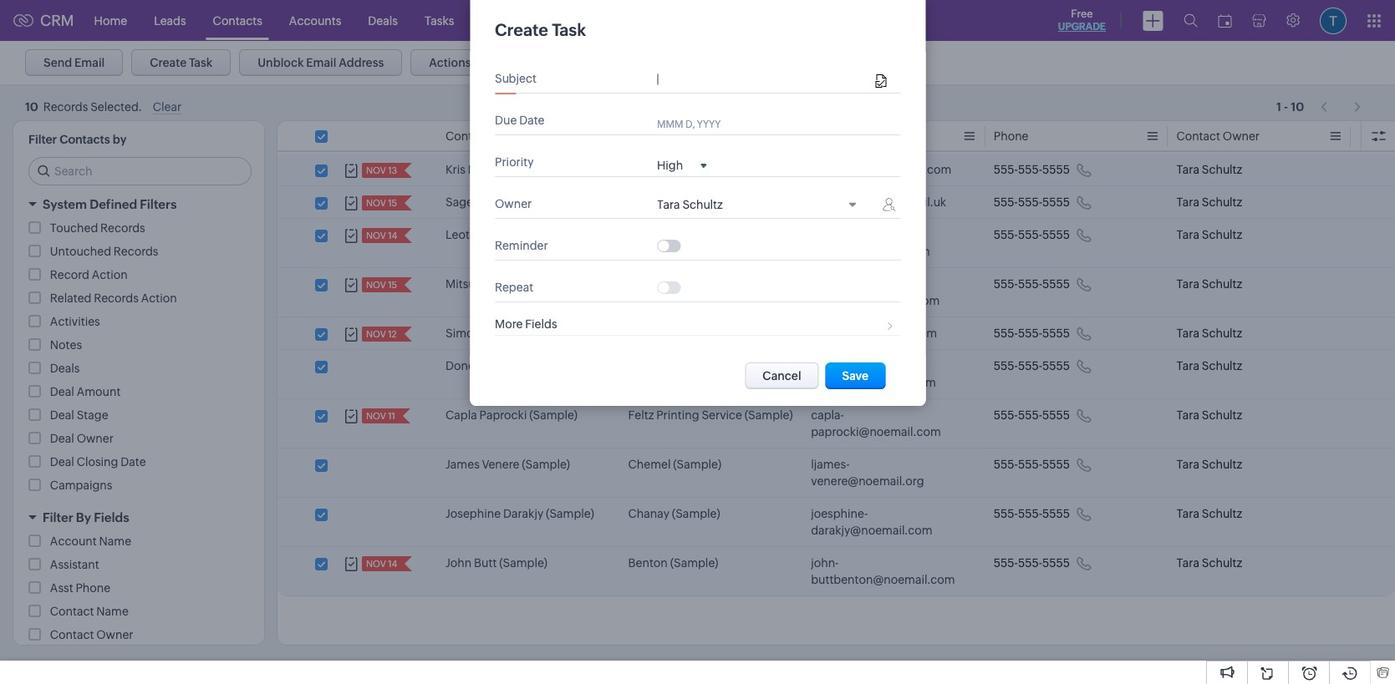 Task type: vqa. For each thing, say whether or not it's contained in the screenshot.


Task type: describe. For each thing, give the bounding box(es) containing it.
meetings link
[[467, 0, 545, 41]]

High field
[[657, 158, 706, 172]]

deal for deal stage
[[50, 409, 74, 422]]

deals link
[[355, 0, 411, 41]]

unblock email address
[[258, 56, 384, 69]]

nov for mitsue tollner (sample)
[[366, 280, 386, 290]]

chanay
[[628, 507, 670, 521]]

(sample) right the tollner at the top left
[[524, 277, 572, 291]]

send email button
[[25, 49, 123, 76]]

2 truhlar from the left
[[693, 196, 731, 209]]

repeat
[[495, 281, 533, 294]]

venere@noemail.org
[[811, 475, 924, 488]]

leota dilliard (sample)
[[445, 228, 567, 242]]

asst phone
[[50, 582, 110, 595]]

leota-
[[811, 228, 842, 242]]

(sample) right darakjy
[[546, 507, 594, 521]]

capla
[[445, 409, 477, 422]]

untouched records
[[50, 245, 158, 258]]

email for unblock
[[306, 56, 336, 69]]

(sample) right butt
[[499, 557, 547, 570]]

ljames-
[[811, 458, 850, 471]]

15 for mitsue
[[388, 280, 397, 290]]

555-555-5555 for john- buttbenton@noemail.com
[[994, 557, 1070, 570]]

accounts
[[289, 14, 341, 27]]

stage
[[77, 409, 108, 422]]

1 horizontal spatial phone
[[994, 130, 1028, 143]]

morlong@noemail.com
[[811, 294, 940, 308]]

(sample) right wieser
[[515, 196, 563, 209]]

tasks link
[[411, 0, 467, 41]]

morlong associates (sample) link
[[628, 276, 786, 293]]

5555 for sage-wieser@noemail.uk
[[1042, 196, 1070, 209]]

donette@noemail.com
[[811, 376, 936, 389]]

buttbenton@noemail.com
[[811, 573, 955, 587]]

nov for capla paprocki (sample)
[[366, 411, 386, 421]]

11
[[388, 411, 395, 421]]

0 vertical spatial create
[[495, 20, 548, 39]]

filters
[[140, 197, 177, 211]]

feltz
[[628, 409, 654, 422]]

amount
[[77, 385, 121, 399]]

tollner- morlong@noemail.com
[[811, 277, 940, 308]]

truhlar and truhlar (sample)
[[628, 196, 782, 209]]

9 555-555-5555 from the top
[[994, 507, 1070, 521]]

15 for sage
[[388, 198, 397, 208]]

kris marrier (sample) link
[[445, 161, 558, 178]]

contacts link
[[199, 0, 276, 41]]

sage-wieser@noemail.uk
[[811, 196, 946, 209]]

(sample) right dimensions
[[740, 359, 788, 373]]

john-
[[811, 557, 839, 570]]

record
[[50, 268, 89, 282]]

morlong
[[628, 277, 674, 291]]

chapman (sample)
[[628, 327, 732, 340]]

0 horizontal spatial phone
[[76, 582, 110, 595]]

contacts inside 'contacts' link
[[213, 14, 262, 27]]

dimensions
[[674, 359, 737, 373]]

- for 2nd navigation from the top
[[1284, 100, 1288, 113]]

address
[[339, 56, 384, 69]]

reminder
[[495, 239, 548, 252]]

record action
[[50, 268, 128, 282]]

josephine darakjy (sample)
[[445, 507, 594, 521]]

8 555-555-5555 from the top
[[994, 458, 1070, 471]]

kris marrier (sample)
[[445, 163, 558, 176]]

john butt (sample) link
[[445, 555, 547, 572]]

nov 13
[[366, 165, 397, 176]]

feltz printing service (sample) link
[[628, 407, 793, 424]]

14 for leota
[[388, 231, 397, 241]]

defined
[[90, 197, 137, 211]]

name down the due
[[492, 130, 524, 143]]

sage wieser (sample)
[[445, 196, 563, 209]]

records for untouched
[[114, 245, 158, 258]]

nov 12 link
[[362, 327, 398, 342]]

untouched
[[50, 245, 111, 258]]

dilliard@noemail.com
[[811, 245, 930, 258]]

system defined filters button
[[13, 190, 264, 219]]

0 vertical spatial action
[[92, 268, 128, 282]]

printing dimensions (sample)
[[628, 359, 788, 373]]

6 5555 from the top
[[1042, 359, 1070, 373]]

tollner
[[484, 277, 521, 291]]

notes
[[50, 339, 82, 352]]

ljames- venere@noemail.org link
[[811, 456, 960, 490]]

(sample) right chemel in the bottom of the page
[[673, 458, 721, 471]]

commercial
[[628, 228, 695, 242]]

1 vertical spatial contact owner
[[50, 629, 133, 642]]

MMM d, yyyy text field
[[657, 117, 749, 130]]

name up high 'field'
[[677, 130, 709, 143]]

due
[[495, 114, 517, 127]]

chapman (sample) link
[[628, 325, 732, 342]]

5555 for john- buttbenton@noemail.com
[[1042, 557, 1070, 570]]

capla- paprocki@noemail.com link
[[811, 407, 960, 440]]

capla paprocki (sample) link
[[445, 407, 578, 424]]

sage wieser (sample) link
[[445, 194, 563, 211]]

leads
[[154, 14, 186, 27]]

simon
[[445, 327, 481, 340]]

(sample) inside "link"
[[525, 359, 573, 373]]

high
[[657, 159, 683, 172]]

kris
[[445, 163, 466, 176]]

(sample) up and
[[655, 163, 703, 176]]

10 records selected.
[[25, 100, 142, 114]]

(sample) right paprocki
[[529, 409, 578, 422]]

priority
[[495, 155, 534, 169]]

nov for john butt (sample)
[[366, 559, 386, 569]]

0 horizontal spatial account
[[50, 535, 97, 548]]

1 horizontal spatial action
[[141, 292, 177, 305]]

benton (sample)
[[628, 557, 718, 570]]

nov 14 for john butt (sample)
[[366, 559, 397, 569]]

associates
[[677, 277, 735, 291]]

truhlar and truhlar (sample) link
[[628, 194, 782, 211]]

capla-
[[811, 409, 844, 422]]

nov 15 for sage wieser (sample)
[[366, 198, 397, 208]]

(sample) right service
[[745, 409, 793, 422]]

more fields
[[495, 318, 557, 331]]

fields inside dropdown button
[[94, 511, 129, 525]]

tollner- morlong@noemail.com link
[[811, 276, 960, 309]]

14 for john
[[388, 559, 397, 569]]

1 horizontal spatial account
[[628, 130, 675, 143]]

john
[[445, 557, 472, 570]]

morasca
[[483, 327, 529, 340]]

13
[[388, 165, 397, 176]]

- for first navigation
[[1284, 97, 1288, 110]]

deal amount
[[50, 385, 121, 399]]

task inside button
[[189, 56, 213, 69]]

krismarrier@noemail.com link
[[811, 161, 952, 178]]

5555 for tollner- morlong@noemail.com
[[1042, 277, 1070, 291]]

1 for first navigation
[[1276, 97, 1281, 110]]

6 555-555-5555 from the top
[[994, 359, 1070, 373]]

deal for deal amount
[[50, 385, 74, 399]]

nov 14 link for john
[[362, 557, 399, 572]]

leota- dilliard@noemail.com link
[[811, 227, 960, 260]]

1 navigation from the top
[[1312, 91, 1370, 115]]

tollner-
[[811, 277, 850, 291]]

asst
[[50, 582, 73, 595]]

nov for sage wieser (sample)
[[366, 198, 386, 208]]

meetings
[[481, 14, 531, 27]]

deals inside 'link'
[[368, 14, 398, 27]]

more
[[495, 318, 523, 331]]

555-555-5555 for leota- dilliard@noemail.com
[[994, 228, 1070, 242]]

paprocki
[[479, 409, 527, 422]]

sage-
[[811, 196, 840, 209]]

555-555-5555 for sage-wieser@noemail.uk
[[994, 196, 1070, 209]]

all
[[538, 131, 549, 141]]

nov 12
[[366, 329, 397, 339]]

nov 14 link for leota
[[362, 228, 399, 243]]



Task type: locate. For each thing, give the bounding box(es) containing it.
1 nov 14 from the top
[[366, 231, 397, 241]]

0 horizontal spatial deals
[[50, 362, 80, 375]]

fields
[[525, 318, 557, 331], [94, 511, 129, 525]]

related records action
[[50, 292, 177, 305]]

1 vertical spatial action
[[141, 292, 177, 305]]

1 5555 from the top
[[1042, 163, 1070, 176]]

filter inside dropdown button
[[43, 511, 73, 525]]

contact name
[[445, 130, 524, 143], [50, 605, 129, 619]]

contact owner
[[1176, 130, 1260, 143], [50, 629, 133, 642]]

schultz inside field
[[682, 198, 723, 211]]

1 vertical spatial deals
[[50, 362, 80, 375]]

records for related
[[94, 292, 139, 305]]

1 vertical spatial contact name
[[50, 605, 129, 619]]

1 14 from the top
[[388, 231, 397, 241]]

deal up deal stage
[[50, 385, 74, 399]]

None submit
[[825, 363, 885, 389]]

create task inside button
[[150, 56, 213, 69]]

0 horizontal spatial action
[[92, 268, 128, 282]]

2 nov 14 link from the top
[[362, 557, 399, 572]]

filter by fields
[[43, 511, 129, 525]]

2 nov from the top
[[366, 198, 386, 208]]

0 vertical spatial fields
[[525, 318, 557, 331]]

0 vertical spatial create task
[[495, 20, 586, 39]]

3 555-555-5555 from the top
[[994, 228, 1070, 242]]

foller- donette@noemail.com
[[811, 359, 936, 389]]

king (sample)
[[628, 163, 703, 176]]

deal closing date
[[50, 456, 146, 469]]

mitsue tollner (sample)
[[445, 277, 572, 291]]

5 555-555-5555 from the top
[[994, 327, 1070, 340]]

truhlar up press at top
[[693, 196, 731, 209]]

555-555-5555 for krismarrier@noemail.com
[[994, 163, 1070, 176]]

(sample) right associates
[[738, 277, 786, 291]]

nov 14
[[366, 231, 397, 241], [366, 559, 397, 569]]

(sample) right chanay
[[672, 507, 720, 521]]

account name up high
[[628, 130, 709, 143]]

555-555-5555
[[994, 163, 1070, 176], [994, 196, 1070, 209], [994, 228, 1070, 242], [994, 277, 1070, 291], [994, 327, 1070, 340], [994, 359, 1070, 373], [994, 409, 1070, 422], [994, 458, 1070, 471], [994, 507, 1070, 521], [994, 557, 1070, 570]]

benton
[[628, 557, 668, 570]]

james venere (sample)
[[445, 458, 570, 471]]

0 vertical spatial nov 14 link
[[362, 228, 399, 243]]

(sample) up the "commercial press (sample)" link
[[734, 196, 782, 209]]

(sample) down tara schultz field
[[728, 228, 776, 242]]

nov 11
[[366, 411, 395, 421]]

nov 15 down nov 13
[[366, 198, 397, 208]]

name down 'filter by fields' dropdown button
[[99, 535, 131, 548]]

related
[[50, 292, 91, 305]]

1 nov from the top
[[366, 165, 386, 176]]

benton (sample) link
[[628, 555, 718, 572]]

deal for deal closing date
[[50, 456, 74, 469]]

contacts up unblock at the left top of the page
[[213, 14, 262, 27]]

wieser@noemail.uk
[[840, 196, 946, 209]]

nov 15 link up 'nov 12' link
[[362, 277, 399, 293]]

nov 15 link for mitsue
[[362, 277, 399, 293]]

records for touched
[[100, 221, 145, 235]]

1 vertical spatial date
[[121, 456, 146, 469]]

(sample) right more
[[532, 327, 580, 340]]

1 vertical spatial 14
[[388, 559, 397, 569]]

1 vertical spatial account
[[50, 535, 97, 548]]

row group
[[277, 154, 1395, 597]]

4 5555 from the top
[[1042, 277, 1070, 291]]

nov 15 link for sage
[[362, 196, 399, 211]]

1 horizontal spatial truhlar
[[693, 196, 731, 209]]

15 up "12"
[[388, 280, 397, 290]]

14 left john
[[388, 559, 397, 569]]

1 horizontal spatial contacts
[[213, 14, 262, 27]]

nov 15 for mitsue tollner (sample)
[[366, 280, 397, 290]]

task down leads link
[[189, 56, 213, 69]]

1 vertical spatial printing
[[656, 409, 699, 422]]

0 horizontal spatial create task
[[150, 56, 213, 69]]

sage-wieser@noemail.uk link
[[811, 194, 946, 211]]

records down "touched records"
[[114, 245, 158, 258]]

foller- donette@noemail.com link
[[811, 358, 960, 391]]

1 vertical spatial filter
[[43, 511, 73, 525]]

2 nov 15 from the top
[[366, 280, 397, 290]]

8 5555 from the top
[[1042, 458, 1070, 471]]

0 vertical spatial 15
[[388, 198, 397, 208]]

0 horizontal spatial contact name
[[50, 605, 129, 619]]

fields right by
[[94, 511, 129, 525]]

2 555-555-5555 from the top
[[994, 196, 1070, 209]]

(sample) up printing dimensions (sample) link
[[684, 327, 732, 340]]

nov 14 left john
[[366, 559, 397, 569]]

send
[[43, 56, 72, 69]]

1 vertical spatial nov 14 link
[[362, 557, 399, 572]]

filter down records
[[28, 133, 57, 146]]

10
[[1291, 97, 1304, 110], [1291, 100, 1304, 113], [25, 100, 38, 114]]

create up "subject"
[[495, 20, 548, 39]]

0 vertical spatial 14
[[388, 231, 397, 241]]

(sample) right "venere" at the left bottom of page
[[522, 458, 570, 471]]

contacts down 10 records selected.
[[60, 133, 110, 146]]

truhlar left and
[[628, 196, 666, 209]]

account
[[628, 130, 675, 143], [50, 535, 97, 548]]

deal for deal owner
[[50, 432, 74, 445]]

deals down notes
[[50, 362, 80, 375]]

2 vertical spatial records
[[94, 292, 139, 305]]

campaigns
[[50, 479, 112, 492]]

date
[[519, 114, 545, 127], [121, 456, 146, 469]]

upgrade
[[1058, 21, 1106, 33]]

1 horizontal spatial contact name
[[445, 130, 524, 143]]

5555 for simonm@noemail.com
[[1042, 327, 1070, 340]]

nov 14 link left john
[[362, 557, 399, 572]]

3 5555 from the top
[[1042, 228, 1070, 242]]

15
[[388, 198, 397, 208], [388, 280, 397, 290]]

0 horizontal spatial create
[[150, 56, 187, 69]]

1 horizontal spatial fields
[[525, 318, 557, 331]]

nov 14 for leota dilliard (sample)
[[366, 231, 397, 241]]

create task up "subject"
[[495, 20, 586, 39]]

1 vertical spatial create task
[[150, 56, 213, 69]]

simonm@noemail.com link
[[811, 325, 937, 342]]

printing dimensions (sample) link
[[628, 358, 788, 374]]

1 555-555-5555 from the top
[[994, 163, 1070, 176]]

crm
[[40, 12, 74, 29]]

1 vertical spatial contacts
[[60, 133, 110, 146]]

2 - from the top
[[1284, 100, 1288, 113]]

account up assistant
[[50, 535, 97, 548]]

1 - 10 for 2nd navigation from the top
[[1276, 100, 1304, 113]]

None text field
[[657, 73, 871, 86]]

2 1 from the top
[[1276, 100, 1281, 113]]

email up krismarrier@noemail.com
[[811, 130, 841, 143]]

4 555-555-5555 from the top
[[994, 277, 1070, 291]]

(sample) right foller
[[525, 359, 573, 373]]

josephine darakjy (sample) link
[[445, 506, 594, 522]]

ljames- venere@noemail.org
[[811, 458, 924, 488]]

deal owner
[[50, 432, 114, 445]]

create task button
[[132, 49, 231, 76]]

tara schultz
[[1176, 163, 1242, 176], [1176, 196, 1242, 209], [657, 198, 723, 211], [1176, 228, 1242, 242], [1176, 277, 1242, 291], [1176, 327, 1242, 340], [1176, 359, 1242, 373], [1176, 409, 1242, 422], [1176, 458, 1242, 471], [1176, 507, 1242, 521], [1176, 557, 1242, 570]]

chanay (sample)
[[628, 507, 720, 521]]

0 vertical spatial filter
[[28, 133, 57, 146]]

create inside button
[[150, 56, 187, 69]]

0 vertical spatial phone
[[994, 130, 1028, 143]]

1 vertical spatial create
[[150, 56, 187, 69]]

subject name lookup image
[[875, 74, 886, 89]]

krismarrier@noemail.com
[[811, 163, 952, 176]]

1 horizontal spatial email
[[306, 56, 336, 69]]

crm link
[[13, 12, 74, 29]]

leota
[[445, 228, 476, 242]]

action
[[92, 268, 128, 282], [141, 292, 177, 305]]

joesphine- darakjy@noemail.com
[[811, 507, 932, 537]]

nov 14 link down nov 13 link
[[362, 228, 399, 243]]

1 vertical spatial task
[[189, 56, 213, 69]]

1 vertical spatial fields
[[94, 511, 129, 525]]

chanay (sample) link
[[628, 506, 720, 522]]

schultz
[[1202, 163, 1242, 176], [1202, 196, 1242, 209], [682, 198, 723, 211], [1202, 228, 1242, 242], [1202, 277, 1242, 291], [1202, 327, 1242, 340], [1202, 359, 1242, 373], [1202, 409, 1242, 422], [1202, 458, 1242, 471], [1202, 507, 1242, 521], [1202, 557, 1242, 570]]

nov for kris marrier (sample)
[[366, 165, 386, 176]]

deals up the address
[[368, 14, 398, 27]]

0 vertical spatial contact name
[[445, 130, 524, 143]]

0 vertical spatial contacts
[[213, 14, 262, 27]]

Tara Schultz field
[[657, 198, 864, 214]]

1 15 from the top
[[388, 198, 397, 208]]

account up high
[[628, 130, 675, 143]]

0 vertical spatial nov 15
[[366, 198, 397, 208]]

action down untouched records
[[141, 292, 177, 305]]

0 horizontal spatial account name
[[50, 535, 131, 548]]

1 vertical spatial nov 15 link
[[362, 277, 399, 293]]

3 nov from the top
[[366, 231, 386, 241]]

darakjy
[[503, 507, 544, 521]]

filter for filter by fields
[[43, 511, 73, 525]]

simonm@noemail.com
[[811, 327, 937, 340]]

10 555-555-5555 from the top
[[994, 557, 1070, 570]]

fields right more
[[525, 318, 557, 331]]

2 14 from the top
[[388, 559, 397, 569]]

7 5555 from the top
[[1042, 409, 1070, 422]]

mitsue
[[445, 277, 482, 291]]

butt
[[474, 557, 497, 570]]

contact name down the asst phone
[[50, 605, 129, 619]]

venere
[[482, 458, 519, 471]]

printing
[[628, 359, 671, 373], [656, 409, 699, 422]]

nov for leota dilliard (sample)
[[366, 231, 386, 241]]

printing right feltz
[[656, 409, 699, 422]]

nov 15 link
[[362, 196, 399, 211], [362, 277, 399, 293]]

0 vertical spatial nov 14
[[366, 231, 397, 241]]

2 15 from the top
[[388, 280, 397, 290]]

john- buttbenton@noemail.com
[[811, 557, 955, 587]]

0 vertical spatial nov 15 link
[[362, 196, 399, 211]]

james venere (sample) link
[[445, 456, 570, 473]]

1 for 2nd navigation from the top
[[1276, 100, 1281, 113]]

1 1 from the top
[[1276, 97, 1281, 110]]

tara inside field
[[657, 198, 680, 211]]

0 vertical spatial account
[[628, 130, 675, 143]]

printing down the chapman
[[628, 359, 671, 373]]

5555 for leota- dilliard@noemail.com
[[1042, 228, 1070, 242]]

1 nov 15 link from the top
[[362, 196, 399, 211]]

3 deal from the top
[[50, 432, 74, 445]]

unblock
[[258, 56, 304, 69]]

9 5555 from the top
[[1042, 507, 1070, 521]]

records down defined
[[100, 221, 145, 235]]

king (sample) link
[[628, 161, 703, 178]]

(sample) right the dilliard
[[518, 228, 567, 242]]

4 nov from the top
[[366, 280, 386, 290]]

deal down deal stage
[[50, 432, 74, 445]]

0 horizontal spatial email
[[74, 56, 105, 69]]

1 horizontal spatial contact owner
[[1176, 130, 1260, 143]]

task right meetings link
[[552, 20, 586, 39]]

14 down 13
[[388, 231, 397, 241]]

filter left by
[[43, 511, 73, 525]]

contact name down the due
[[445, 130, 524, 143]]

date up all
[[519, 114, 545, 127]]

1 truhlar from the left
[[628, 196, 666, 209]]

row group containing kris marrier (sample)
[[277, 154, 1395, 597]]

free
[[1071, 8, 1093, 20]]

6 nov from the top
[[366, 411, 386, 421]]

0 horizontal spatial contacts
[[60, 133, 110, 146]]

tara schultz inside field
[[657, 198, 723, 211]]

1 vertical spatial 15
[[388, 280, 397, 290]]

paprocki@noemail.com
[[811, 425, 941, 439]]

2 navigation from the top
[[1312, 94, 1370, 119]]

1 horizontal spatial create
[[495, 20, 548, 39]]

15 down 13
[[388, 198, 397, 208]]

1 vertical spatial nov 14
[[366, 559, 397, 569]]

leota dilliard (sample) link
[[445, 227, 567, 243]]

name down the asst phone
[[96, 605, 129, 619]]

Search text field
[[29, 158, 251, 185]]

2 nov 15 link from the top
[[362, 277, 399, 293]]

555-555-5555 for tollner- morlong@noemail.com
[[994, 277, 1070, 291]]

1 vertical spatial nov 15
[[366, 280, 397, 290]]

simon morasca (sample) link
[[445, 325, 580, 342]]

accounts link
[[276, 0, 355, 41]]

5555 for capla- paprocki@noemail.com
[[1042, 409, 1070, 422]]

(sample) right benton
[[670, 557, 718, 570]]

1 deal from the top
[[50, 385, 74, 399]]

create
[[495, 20, 548, 39], [150, 56, 187, 69]]

commercial press (sample)
[[628, 228, 776, 242]]

nov 15 up 'nov 12'
[[366, 280, 397, 290]]

5 5555 from the top
[[1042, 327, 1070, 340]]

0 vertical spatial deals
[[368, 14, 398, 27]]

and
[[669, 196, 691, 209]]

None button
[[745, 363, 819, 389]]

10 5555 from the top
[[1042, 557, 1070, 570]]

create task down leads link
[[150, 56, 213, 69]]

chapman
[[628, 327, 682, 340]]

1 vertical spatial phone
[[76, 582, 110, 595]]

chemel
[[628, 458, 671, 471]]

0 horizontal spatial date
[[121, 456, 146, 469]]

capla paprocki (sample)
[[445, 409, 578, 422]]

deals
[[368, 14, 398, 27], [50, 362, 80, 375]]

account name
[[628, 130, 709, 143], [50, 535, 131, 548]]

filter contacts by
[[28, 133, 127, 146]]

filter for filter contacts by
[[28, 133, 57, 146]]

1 horizontal spatial create task
[[495, 20, 586, 39]]

2 deal from the top
[[50, 409, 74, 422]]

create down leads link
[[150, 56, 187, 69]]

account name down filter by fields
[[50, 535, 131, 548]]

nov for simon morasca (sample)
[[366, 329, 386, 339]]

navigation
[[1312, 91, 1370, 115], [1312, 94, 1370, 119]]

0 vertical spatial contact owner
[[1176, 130, 1260, 143]]

0 vertical spatial date
[[519, 114, 545, 127]]

1 - 10 for first navigation
[[1276, 97, 1304, 110]]

nov 14 down nov 13
[[366, 231, 397, 241]]

5 nov from the top
[[366, 329, 386, 339]]

2 horizontal spatial email
[[811, 130, 841, 143]]

action up the related records action
[[92, 268, 128, 282]]

records down record action
[[94, 292, 139, 305]]

2 nov 14 from the top
[[366, 559, 397, 569]]

555-555-5555 for capla- paprocki@noemail.com
[[994, 409, 1070, 422]]

1 horizontal spatial account name
[[628, 130, 709, 143]]

7 555-555-5555 from the top
[[994, 409, 1070, 422]]

0 horizontal spatial task
[[189, 56, 213, 69]]

555-555-5555 for simonm@noemail.com
[[994, 327, 1070, 340]]

2 5555 from the top
[[1042, 196, 1070, 209]]

0 vertical spatial task
[[552, 20, 586, 39]]

1 - from the top
[[1284, 97, 1288, 110]]

0 vertical spatial account name
[[628, 130, 709, 143]]

1 nov 15 from the top
[[366, 198, 397, 208]]

email right send
[[74, 56, 105, 69]]

2 1 - 10 from the top
[[1276, 100, 1304, 113]]

0 vertical spatial records
[[100, 221, 145, 235]]

7 nov from the top
[[366, 559, 386, 569]]

(sample) down all
[[509, 163, 558, 176]]

1 horizontal spatial date
[[519, 114, 545, 127]]

5555 for krismarrier@noemail.com
[[1042, 163, 1070, 176]]

0 horizontal spatial fields
[[94, 511, 129, 525]]

email left the address
[[306, 56, 336, 69]]

deal up campaigns
[[50, 456, 74, 469]]

1 horizontal spatial task
[[552, 20, 586, 39]]

1 vertical spatial account name
[[50, 535, 131, 548]]

leota- dilliard@noemail.com
[[811, 228, 930, 258]]

1 1 - 10 from the top
[[1276, 97, 1304, 110]]

4 deal from the top
[[50, 456, 74, 469]]

1 horizontal spatial deals
[[368, 14, 398, 27]]

0 vertical spatial printing
[[628, 359, 671, 373]]

create task
[[495, 20, 586, 39], [150, 56, 213, 69]]

0 horizontal spatial contact owner
[[50, 629, 133, 642]]

date right closing
[[121, 456, 146, 469]]

1 vertical spatial records
[[114, 245, 158, 258]]

nov 15 link down nov 13 link
[[362, 196, 399, 211]]

1 nov 14 link from the top
[[362, 228, 399, 243]]

email for send
[[74, 56, 105, 69]]

deal left stage
[[50, 409, 74, 422]]

5555
[[1042, 163, 1070, 176], [1042, 196, 1070, 209], [1042, 228, 1070, 242], [1042, 277, 1070, 291], [1042, 327, 1070, 340], [1042, 359, 1070, 373], [1042, 409, 1070, 422], [1042, 458, 1070, 471], [1042, 507, 1070, 521], [1042, 557, 1070, 570]]

0 horizontal spatial truhlar
[[628, 196, 666, 209]]



